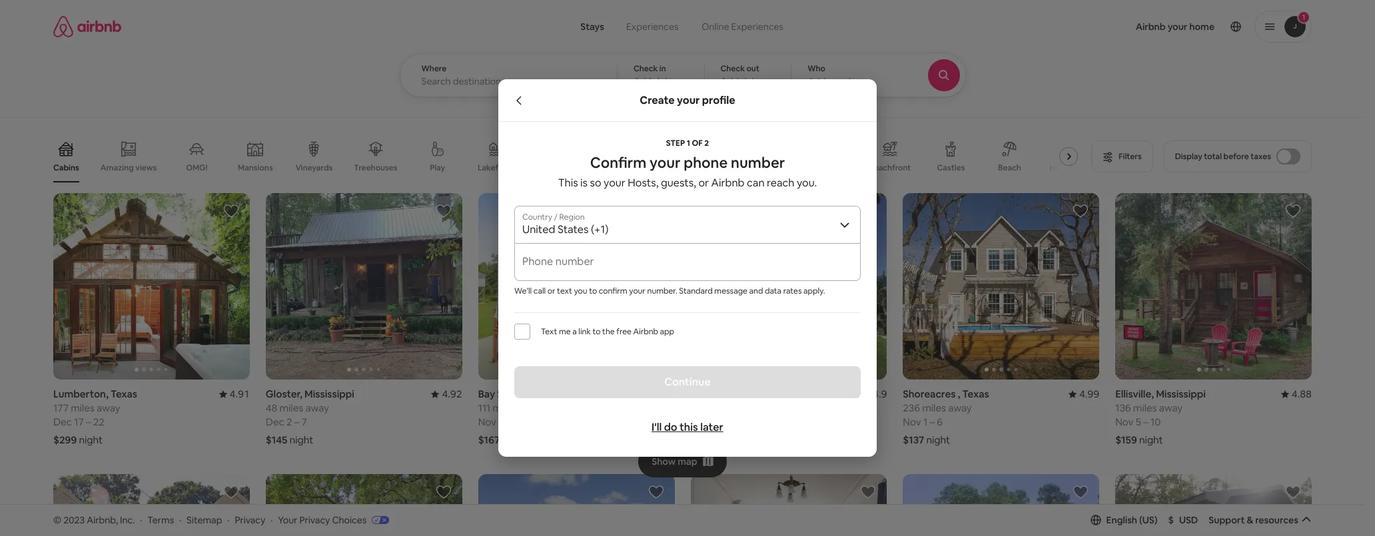 Task type: vqa. For each thing, say whether or not it's contained in the screenshot.


Task type: locate. For each thing, give the bounding box(es) containing it.
treehouses
[[354, 163, 398, 173]]

0 vertical spatial airbnb
[[711, 176, 745, 190]]

away inside bay st. louis, mississippi 111 miles away nov 9 – 14 $167
[[519, 402, 542, 415]]

your right confirm
[[629, 286, 646, 297]]

1 6 from the left
[[725, 416, 730, 429]]

airbnb
[[711, 176, 745, 190], [633, 327, 658, 337]]

· left privacy link
[[227, 514, 230, 526]]

mississippi
[[305, 388, 354, 401], [541, 388, 591, 401], [1156, 388, 1206, 401]]

away inside gloster, mississippi 48 miles away dec 2 – 7 $145 night
[[306, 402, 329, 415]]

or down parks
[[699, 176, 709, 190]]

– down galveston, on the right of the page
[[717, 416, 722, 429]]

2 horizontal spatial 1
[[924, 416, 928, 429]]

– right 17
[[86, 416, 91, 429]]

english
[[1107, 514, 1138, 526]]

shoreacres
[[903, 388, 956, 401]]

1 mississippi from the left
[[305, 388, 354, 401]]

shoreacres , texas 236 miles away nov 1 – 6 $137 night
[[903, 388, 989, 447]]

miles for 136
[[1133, 402, 1157, 415]]

– right the '9'
[[507, 416, 512, 429]]

night right $237 in the bottom of the page
[[716, 434, 739, 447]]

2 6 from the left
[[937, 416, 943, 429]]

this
[[680, 421, 698, 434]]

texas right ','
[[963, 388, 989, 401]]

free
[[617, 327, 632, 337]]

miles inside gloster, mississippi 48 miles away dec 2 – 7 $145 night
[[280, 402, 303, 415]]

2 horizontal spatial mississippi
[[1156, 388, 1206, 401]]

3 away from the left
[[948, 402, 972, 415]]

nov 1 – 6 $237 night
[[691, 416, 739, 447]]

night down 10
[[1140, 434, 1163, 447]]

english (us)
[[1107, 514, 1158, 526]]

6 down the shoreacres
[[937, 416, 943, 429]]

1 horizontal spatial airbnb
[[711, 176, 745, 190]]

away inside lumberton, texas 177 miles away dec 17 – 22 $299 night
[[97, 402, 120, 415]]

2 texas from the left
[[743, 388, 770, 401]]

mississippi right louis,
[[541, 388, 591, 401]]

off-
[[738, 162, 753, 173]]

2 left 7
[[287, 416, 292, 429]]

louis,
[[512, 388, 539, 401]]

– right 5
[[1144, 416, 1149, 429]]

experiences right online
[[731, 21, 784, 33]]

texas inside lumberton, texas 177 miles away dec 17 – 22 $299 night
[[111, 388, 137, 401]]

add to wishlist: coden, alabama image
[[1285, 485, 1301, 501]]

5 – from the left
[[507, 416, 512, 429]]

2 night from the left
[[290, 434, 313, 447]]

night right $137
[[927, 434, 950, 447]]

1 nov from the left
[[691, 416, 709, 429]]

profile element
[[816, 0, 1312, 53]]

1 horizontal spatial 1
[[711, 416, 715, 429]]

1 horizontal spatial privacy
[[300, 514, 330, 526]]

views
[[136, 162, 157, 173]]

night inside ellisville, mississippi 136 miles away nov 5 – 10 $159 night
[[1140, 434, 1163, 447]]

your
[[677, 93, 700, 107], [650, 153, 681, 172], [604, 176, 626, 190], [629, 286, 646, 297]]

1 horizontal spatial 2
[[705, 138, 709, 149]]

1 vertical spatial to
[[593, 327, 601, 337]]

dec down 48
[[266, 416, 284, 429]]

0 horizontal spatial dec
[[53, 416, 72, 429]]

4.98
[[655, 388, 675, 401]]

is
[[581, 176, 588, 190]]

airbnb left app
[[633, 327, 658, 337]]

1 · from the left
[[140, 514, 142, 526]]

support & resources button
[[1209, 514, 1312, 526]]

add to wishlist: lumberton, texas image
[[223, 203, 239, 219]]

dec inside gloster, mississippi 48 miles away dec 2 – 7 $145 night
[[266, 416, 284, 429]]

to right link
[[593, 327, 601, 337]]

$237
[[691, 434, 713, 447]]

profile
[[702, 93, 735, 107]]

mississippi inside gloster, mississippi 48 miles away dec 2 – 7 $145 night
[[305, 388, 354, 401]]

ellisville,
[[1116, 388, 1154, 401]]

1 vertical spatial or
[[548, 286, 555, 297]]

dec for 177
[[53, 416, 72, 429]]

show map
[[652, 456, 698, 468]]

lumberton,
[[53, 388, 108, 401]]

4.91
[[230, 388, 250, 401]]

account activation dialog
[[498, 79, 877, 457]]

1 experiences from the left
[[626, 21, 679, 33]]

where
[[422, 63, 447, 74]]

6 inside nov 1 – 6 $237 night
[[725, 416, 730, 429]]

english (us) button
[[1091, 514, 1158, 526]]

2 mississippi from the left
[[541, 388, 591, 401]]

– inside ellisville, mississippi 136 miles away nov 5 – 10 $159 night
[[1144, 416, 1149, 429]]

1 inside nov 1 – 6 $237 night
[[711, 416, 715, 429]]

group
[[53, 131, 1113, 183], [53, 193, 250, 380], [266, 193, 462, 380], [478, 193, 675, 380], [691, 193, 887, 380], [903, 193, 1296, 380], [1116, 193, 1312, 380], [53, 475, 250, 536], [266, 475, 462, 536], [478, 475, 675, 536], [691, 475, 887, 536], [903, 475, 1100, 536], [1116, 475, 1312, 536]]

night inside nov 1 – 6 $237 night
[[716, 434, 739, 447]]

or right call
[[548, 286, 555, 297]]

2 nov from the left
[[903, 416, 921, 429]]

1 horizontal spatial or
[[699, 176, 709, 190]]

,
[[958, 388, 961, 401]]

miles down lumberton,
[[71, 402, 95, 415]]

number.
[[647, 286, 678, 297]]

and
[[749, 286, 763, 297]]

$145
[[266, 434, 288, 447]]

dec
[[53, 416, 72, 429], [266, 416, 284, 429]]

airbnb down off-
[[711, 176, 745, 190]]

miles up 5
[[1133, 402, 1157, 415]]

1 up $237 in the bottom of the page
[[711, 416, 715, 429]]

i'll do this later button
[[645, 415, 730, 441]]

experiences inside button
[[626, 21, 679, 33]]

away inside ellisville, mississippi 136 miles away nov 5 – 10 $159 night
[[1159, 402, 1183, 415]]

bay
[[478, 388, 495, 401]]

your left the profile
[[677, 93, 700, 107]]

bay st. louis, mississippi 111 miles away nov 9 – 14 $167
[[478, 388, 591, 447]]

2 miles from the left
[[280, 402, 303, 415]]

1 – from the left
[[86, 416, 91, 429]]

1 vertical spatial 2
[[287, 416, 292, 429]]

miles inside lumberton, texas 177 miles away dec 17 – 22 $299 night
[[71, 402, 95, 415]]

add to wishlist: new orleans, louisiana image
[[861, 485, 877, 501]]

1 night from the left
[[79, 434, 103, 447]]

3 mississippi from the left
[[1156, 388, 1206, 401]]

1
[[687, 138, 690, 149], [711, 416, 715, 429], [924, 416, 928, 429]]

away for dec 17 – 22
[[97, 402, 120, 415]]

trending
[[606, 163, 639, 173]]

play
[[430, 163, 445, 173]]

continue button
[[514, 367, 861, 399]]

© 2023 airbnb, inc. ·
[[53, 514, 142, 526]]

texas
[[111, 388, 137, 401], [743, 388, 770, 401], [963, 388, 989, 401]]

· right terms
[[179, 514, 181, 526]]

1 up $137
[[924, 416, 928, 429]]

texas right lumberton,
[[111, 388, 137, 401]]

1 left the of
[[687, 138, 690, 149]]

5 away from the left
[[1159, 402, 1183, 415]]

nov inside ellisville, mississippi 136 miles away nov 5 – 10 $159 night
[[1116, 416, 1134, 429]]

1 inside 'step 1 of 2 confirm your phone number this is so your hosts, guests, or airbnb can reach you.'
[[687, 138, 690, 149]]

dec for 48
[[266, 416, 284, 429]]

– inside shoreacres , texas 236 miles away nov 1 – 6 $137 night
[[930, 416, 935, 429]]

away up 7
[[306, 402, 329, 415]]

6
[[725, 416, 730, 429], [937, 416, 943, 429]]

1 dec from the left
[[53, 416, 72, 429]]

mississippi for 48 miles away
[[305, 388, 354, 401]]

6 inside shoreacres , texas 236 miles away nov 1 – 6 $137 night
[[937, 416, 943, 429]]

choices
[[332, 514, 367, 526]]

&
[[1247, 514, 1254, 526]]

rates
[[783, 286, 802, 297]]

night for $159
[[1140, 434, 1163, 447]]

4 away from the left
[[519, 402, 542, 415]]

away down louis,
[[519, 402, 542, 415]]

1 miles from the left
[[71, 402, 95, 415]]

2 – from the left
[[294, 416, 299, 429]]

create your profile
[[640, 93, 735, 107]]

text me a link to the free airbnb app
[[541, 327, 674, 337]]

· right inc.
[[140, 514, 142, 526]]

1 horizontal spatial dec
[[266, 416, 284, 429]]

total
[[1204, 151, 1222, 162]]

texas right galveston, on the right of the page
[[743, 388, 770, 401]]

2 right the of
[[705, 138, 709, 149]]

vineyards
[[295, 163, 333, 173]]

the-
[[753, 162, 769, 173]]

4.9 out of 5 average rating image
[[862, 388, 887, 401]]

add to wishlist: shoreacres , texas image
[[1073, 203, 1089, 219]]

privacy right your
[[300, 514, 330, 526]]

off-the-grid
[[738, 162, 784, 173]]

0 horizontal spatial 2
[[287, 416, 292, 429]]

1 horizontal spatial mississippi
[[541, 388, 591, 401]]

miles
[[71, 402, 95, 415], [280, 402, 303, 415], [922, 402, 946, 415], [493, 402, 517, 415], [1133, 402, 1157, 415]]

night down 7
[[290, 434, 313, 447]]

17
[[74, 416, 84, 429]]

1 away from the left
[[97, 402, 120, 415]]

·
[[140, 514, 142, 526], [179, 514, 181, 526], [227, 514, 230, 526], [271, 514, 273, 526]]

3 night from the left
[[716, 434, 739, 447]]

dec inside lumberton, texas 177 miles away dec 17 – 22 $299 night
[[53, 416, 72, 429]]

standard
[[679, 286, 713, 297]]

or
[[699, 176, 709, 190], [548, 286, 555, 297]]

your
[[278, 514, 297, 526]]

galveston, texas
[[691, 388, 770, 401]]

to
[[589, 286, 597, 297], [593, 327, 601, 337]]

away up 22
[[97, 402, 120, 415]]

3 texas from the left
[[963, 388, 989, 401]]

$299
[[53, 434, 77, 447]]

the
[[602, 327, 615, 337]]

+1 telephone field
[[537, 261, 853, 274]]

3 miles from the left
[[922, 402, 946, 415]]

usd
[[1179, 514, 1198, 526]]

– inside gloster, mississippi 48 miles away dec 2 – 7 $145 night
[[294, 416, 299, 429]]

away down ','
[[948, 402, 972, 415]]

10
[[1151, 416, 1161, 429]]

omg!
[[186, 163, 208, 173]]

4 nov from the left
[[1116, 416, 1134, 429]]

5 miles from the left
[[1133, 402, 1157, 415]]

homes
[[1087, 162, 1113, 173]]

miles down gloster,
[[280, 402, 303, 415]]

support
[[1209, 514, 1245, 526]]

4 night from the left
[[927, 434, 950, 447]]

3 – from the left
[[717, 416, 722, 429]]

0 horizontal spatial mississippi
[[305, 388, 354, 401]]

dec down 177
[[53, 416, 72, 429]]

experiences right "stays" button at the top of page
[[626, 21, 679, 33]]

0 vertical spatial to
[[589, 286, 597, 297]]

do
[[664, 421, 678, 434]]

away up 10
[[1159, 402, 1183, 415]]

2 dec from the left
[[266, 416, 284, 429]]

2023
[[63, 514, 85, 526]]

1 privacy from the left
[[235, 514, 265, 526]]

add to wishlist: pensacola, florida image
[[223, 485, 239, 501]]

0 horizontal spatial experiences
[[626, 21, 679, 33]]

1 horizontal spatial 6
[[937, 416, 943, 429]]

add to wishlist: bay st. louis, mississippi image
[[648, 203, 664, 219]]

3 nov from the left
[[478, 416, 496, 429]]

privacy down add to wishlist: pensacola, florida image
[[235, 514, 265, 526]]

– down the shoreacres
[[930, 416, 935, 429]]

0 horizontal spatial 6
[[725, 416, 730, 429]]

stays tab panel
[[400, 53, 1002, 97]]

1 texas from the left
[[111, 388, 137, 401]]

– left 7
[[294, 416, 299, 429]]

mississippi up 7
[[305, 388, 354, 401]]

1 inside shoreacres , texas 236 miles away nov 1 – 6 $137 night
[[924, 416, 928, 429]]

2 away from the left
[[306, 402, 329, 415]]

can
[[747, 176, 765, 190]]

to right you
[[589, 286, 597, 297]]

miles inside ellisville, mississippi 136 miles away nov 5 – 10 $159 night
[[1133, 402, 1157, 415]]

14
[[514, 416, 524, 429]]

miles down st.
[[493, 402, 517, 415]]

5
[[1136, 416, 1142, 429]]

0 horizontal spatial privacy
[[235, 514, 265, 526]]

4.88 out of 5 average rating image
[[1281, 388, 1312, 401]]

show
[[652, 456, 676, 468]]

4 – from the left
[[930, 416, 935, 429]]

6 right later
[[725, 416, 730, 429]]

night inside gloster, mississippi 48 miles away dec 2 – 7 $145 night
[[290, 434, 313, 447]]

0 vertical spatial 2
[[705, 138, 709, 149]]

0 vertical spatial or
[[699, 176, 709, 190]]

add to wishlist: ellisville, mississippi image
[[1285, 203, 1301, 219]]

5 night from the left
[[1140, 434, 1163, 447]]

mississippi inside ellisville, mississippi 136 miles away nov 5 – 10 $159 night
[[1156, 388, 1206, 401]]

0 horizontal spatial 1
[[687, 138, 690, 149]]

texas for lumberton, texas 177 miles away dec 17 – 22 $299 night
[[111, 388, 137, 401]]

experiences
[[626, 21, 679, 33], [731, 21, 784, 33]]

4 miles from the left
[[493, 402, 517, 415]]

night down 22
[[79, 434, 103, 447]]

· left your
[[271, 514, 273, 526]]

0 horizontal spatial texas
[[111, 388, 137, 401]]

2 · from the left
[[179, 514, 181, 526]]

miles down the shoreacres
[[922, 402, 946, 415]]

6 – from the left
[[1144, 416, 1149, 429]]

night inside lumberton, texas 177 miles away dec 17 – 22 $299 night
[[79, 434, 103, 447]]

None search field
[[400, 0, 1002, 97]]

1 vertical spatial airbnb
[[633, 327, 658, 337]]

2 horizontal spatial texas
[[963, 388, 989, 401]]

2 privacy from the left
[[300, 514, 330, 526]]

mississippi up 10
[[1156, 388, 1206, 401]]

1 horizontal spatial texas
[[743, 388, 770, 401]]

i'll do this later
[[652, 421, 724, 434]]

1 horizontal spatial experiences
[[731, 21, 784, 33]]

–
[[86, 416, 91, 429], [294, 416, 299, 429], [717, 416, 722, 429], [930, 416, 935, 429], [507, 416, 512, 429], [1144, 416, 1149, 429]]



Task type: describe. For each thing, give the bounding box(es) containing it.
you
[[574, 286, 587, 297]]

hosts,
[[628, 176, 659, 190]]

– inside bay st. louis, mississippi 111 miles away nov 9 – 14 $167
[[507, 416, 512, 429]]

before
[[1224, 151, 1249, 162]]

confirm
[[590, 153, 647, 172]]

add to wishlist: crystal beach, texas image
[[648, 485, 664, 501]]

4.99 out of 5 average rating image
[[1069, 388, 1100, 401]]

terms link
[[147, 514, 174, 526]]

st.
[[497, 388, 510, 401]]

terms
[[147, 514, 174, 526]]

7
[[302, 416, 307, 429]]

night inside shoreacres , texas 236 miles away nov 1 – 6 $137 night
[[927, 434, 950, 447]]

away for dec 2 – 7
[[306, 402, 329, 415]]

display total before taxes
[[1175, 151, 1272, 162]]

later
[[701, 421, 724, 434]]

continue
[[665, 375, 711, 389]]

nov inside bay st. louis, mississippi 111 miles away nov 9 – 14 $167
[[478, 416, 496, 429]]

mansions
[[238, 163, 273, 173]]

9
[[499, 416, 504, 429]]

miles for 177
[[71, 402, 95, 415]]

app
[[660, 327, 674, 337]]

4.99
[[1080, 388, 1100, 401]]

1 for your
[[687, 138, 690, 149]]

your down the trending
[[604, 176, 626, 190]]

of
[[692, 138, 703, 149]]

+1
[[522, 260, 533, 274]]

your privacy choices
[[278, 514, 367, 526]]

136
[[1116, 402, 1131, 415]]

your down step
[[650, 153, 681, 172]]

0 horizontal spatial airbnb
[[633, 327, 658, 337]]

airbnb,
[[87, 514, 118, 526]]

mississippi inside bay st. louis, mississippi 111 miles away nov 9 – 14 $167
[[541, 388, 591, 401]]

group containing amazing views
[[53, 131, 1113, 183]]

nov inside shoreacres , texas 236 miles away nov 1 – 6 $137 night
[[903, 416, 921, 429]]

nov inside nov 1 – 6 $237 night
[[691, 416, 709, 429]]

we'll
[[514, 286, 532, 297]]

add to wishlist: homer, louisiana image
[[1073, 485, 1089, 501]]

airbnb inside 'step 1 of 2 confirm your phone number this is so your hosts, guests, or airbnb can reach you.'
[[711, 176, 745, 190]]

confirm
[[599, 286, 628, 297]]

night for $299
[[79, 434, 103, 447]]

add to wishlist: galveston, texas image
[[861, 203, 877, 219]]

sitemap
[[187, 514, 222, 526]]

step
[[666, 138, 685, 149]]

– inside lumberton, texas 177 miles away dec 17 – 22 $299 night
[[86, 416, 91, 429]]

amazing
[[100, 162, 134, 173]]

0 horizontal spatial or
[[548, 286, 555, 297]]

$137
[[903, 434, 924, 447]]

4 · from the left
[[271, 514, 273, 526]]

message
[[715, 286, 748, 297]]

step 1 of 2 confirm your phone number this is so your hosts, guests, or airbnb can reach you.
[[558, 138, 817, 190]]

historical
[[1050, 162, 1086, 173]]

4.98 out of 5 average rating image
[[644, 388, 675, 401]]

miles inside shoreacres , texas 236 miles away nov 1 – 6 $137 night
[[922, 402, 946, 415]]

reach
[[767, 176, 795, 190]]

online experiences link
[[690, 13, 795, 40]]

display total before taxes button
[[1164, 141, 1312, 173]]

terms · sitemap · privacy
[[147, 514, 265, 526]]

galveston,
[[691, 388, 741, 401]]

stays
[[581, 21, 604, 33]]

online
[[702, 21, 729, 33]]

none search field containing stays
[[400, 0, 1002, 97]]

or inside 'step 1 of 2 confirm your phone number this is so your hosts, guests, or airbnb can reach you.'
[[699, 176, 709, 190]]

gloster, mississippi 48 miles away dec 2 – 7 $145 night
[[266, 388, 354, 447]]

display
[[1175, 151, 1203, 162]]

castles
[[937, 163, 965, 173]]

texas for galveston, texas
[[743, 388, 770, 401]]

night for $145
[[290, 434, 313, 447]]

$
[[1169, 514, 1174, 526]]

away for nov 5 – 10
[[1159, 402, 1183, 415]]

add to wishlist: gloster, mississippi image
[[436, 203, 452, 219]]

4.92 out of 5 average rating image
[[431, 388, 462, 401]]

amazing views
[[100, 162, 157, 173]]

this
[[558, 176, 578, 190]]

away inside shoreacres , texas 236 miles away nov 1 – 6 $137 night
[[948, 402, 972, 415]]

inc.
[[120, 514, 135, 526]]

i'll
[[652, 421, 662, 434]]

3 · from the left
[[227, 514, 230, 526]]

text
[[541, 327, 557, 337]]

resources
[[1256, 514, 1299, 526]]

miles inside bay st. louis, mississippi 111 miles away nov 9 – 14 $167
[[493, 402, 517, 415]]

Where field
[[422, 75, 596, 87]]

texas inside shoreacres , texas 236 miles away nov 1 – 6 $137 night
[[963, 388, 989, 401]]

parks
[[696, 162, 717, 173]]

me
[[559, 327, 571, 337]]

number
[[731, 153, 785, 172]]

lakefront
[[478, 163, 515, 173]]

(us)
[[1140, 514, 1158, 526]]

48
[[266, 402, 277, 415]]

call
[[534, 286, 546, 297]]

111
[[478, 402, 491, 415]]

2 experiences from the left
[[731, 21, 784, 33]]

2 inside gloster, mississippi 48 miles away dec 2 – 7 $145 night
[[287, 416, 292, 429]]

mississippi for 136 miles away
[[1156, 388, 1206, 401]]

map
[[678, 456, 698, 468]]

text
[[557, 286, 572, 297]]

4.88
[[1292, 388, 1312, 401]]

2 inside 'step 1 of 2 confirm your phone number this is so your hosts, guests, or airbnb can reach you.'
[[705, 138, 709, 149]]

lumberton, texas 177 miles away dec 17 – 22 $299 night
[[53, 388, 137, 447]]

1 for night
[[711, 416, 715, 429]]

beachfront
[[869, 163, 911, 173]]

4.91 out of 5 average rating image
[[219, 388, 250, 401]]

your privacy choices link
[[278, 514, 389, 527]]

4.9
[[873, 388, 887, 401]]

what can we help you find? tab list
[[570, 13, 690, 40]]

link
[[579, 327, 591, 337]]

miles for 48
[[280, 402, 303, 415]]

show map button
[[639, 446, 727, 478]]

236
[[903, 402, 920, 415]]

add to wishlist: gulfport, mississippi image
[[436, 485, 452, 501]]

online experiences
[[702, 21, 784, 33]]

guests,
[[661, 176, 696, 190]]

apply.
[[804, 286, 825, 297]]

– inside nov 1 – 6 $237 night
[[717, 416, 722, 429]]

grid
[[769, 162, 784, 173]]



